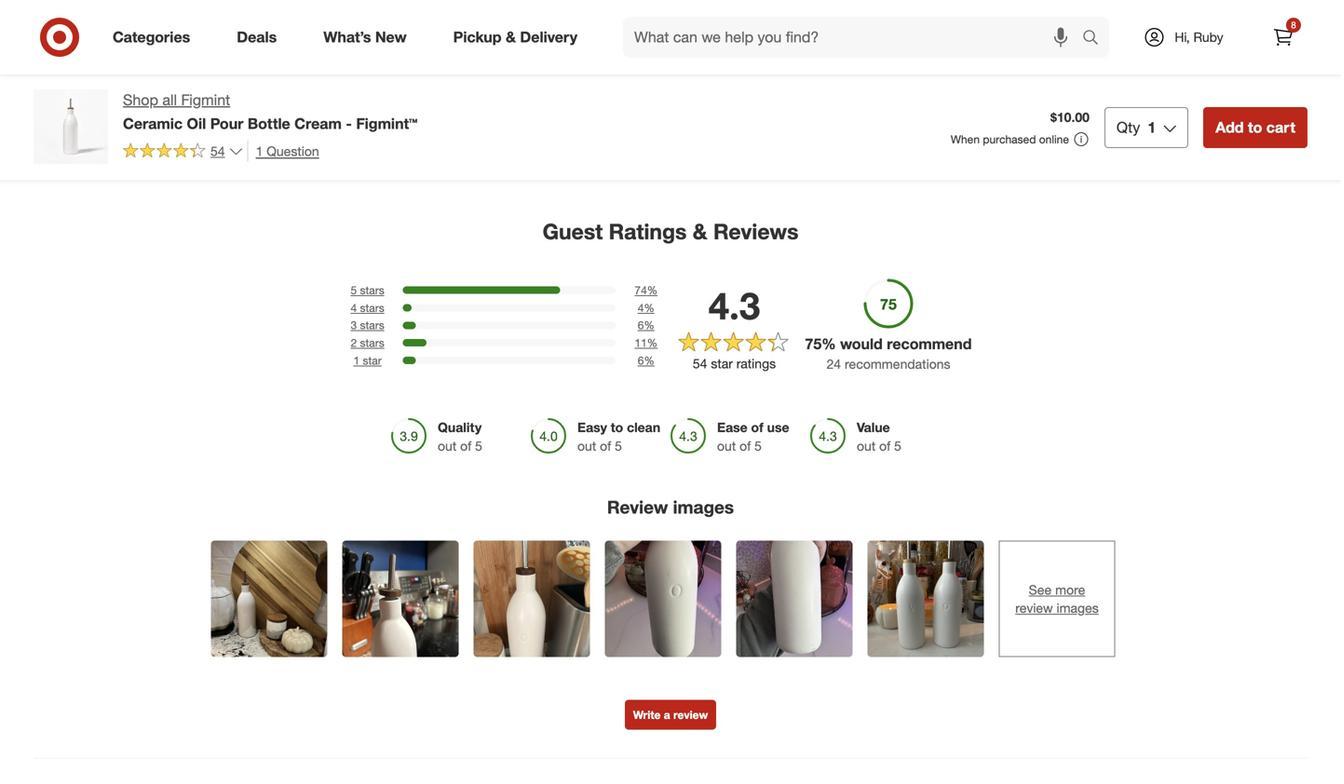 Task type: vqa. For each thing, say whether or not it's contained in the screenshot.
Glass inside the $50.39 Sale Rubbermaid 10pc Brilliance Glass Food Storage Set
yes



Task type: describe. For each thing, give the bounding box(es) containing it.
add to cart
[[1216, 118, 1296, 136]]

out inside value out of 5
[[857, 438, 876, 454]]

glass inside $20.99 kaffe 8oz square glass coffee storage canister with airtight lid - silver sponsored
[[719, 25, 752, 42]]

set inside (re)zip stand up tall leakproof storage bag set - 6 cup + 8 cup sponsored
[[1185, 58, 1205, 74]]

11 %
[[635, 336, 658, 350]]

of inside value out of 5
[[880, 438, 891, 454]]

$10.00
[[1051, 109, 1090, 125]]

1 for 1 question
[[256, 143, 263, 159]]

54 star ratings
[[693, 355, 776, 372]]

2 reg from the left
[[235, 25, 251, 39]]

review for write a review
[[674, 708, 708, 722]]

2 cup from the left
[[1278, 58, 1303, 74]]

- for shop all figmint ceramic oil pour bottle cream - figmint™
[[346, 114, 352, 133]]

$35.00 sale
[[444, 25, 503, 39]]

sponsored inside $220.50 reg $245.00 sale caraway home 14pc food storage set cream sponsored
[[45, 72, 100, 86]]

purchased
[[983, 132, 1036, 146]]

8 inside (re)zip stand up tall leakproof storage bag set - 6 cup + 8 cup sponsored
[[1268, 58, 1275, 74]]

guest
[[543, 219, 603, 245]]

storage inside $220.50 reg $245.00 sale caraway home 14pc food storage set cream sponsored
[[78, 55, 124, 72]]

3 stars
[[351, 318, 385, 332]]

4.3
[[709, 283, 761, 328]]

recommend
[[887, 335, 972, 353]]

% for 1 star
[[644, 354, 655, 367]]

square
[[673, 25, 715, 42]]

use
[[767, 419, 790, 436]]

reg $26.99
[[235, 25, 288, 39]]

$50.39
[[995, 9, 1034, 25]]

ease
[[717, 419, 748, 436]]

out inside easy to clean out of 5
[[578, 438, 597, 454]]

to for clean
[[611, 419, 624, 436]]

5 inside ease of use out of 5
[[755, 438, 762, 454]]

ratings
[[609, 219, 687, 245]]

search
[[1074, 30, 1119, 48]]

images inside see more review images
[[1057, 600, 1099, 617]]

star for 1
[[363, 354, 382, 367]]

set inside $220.50 reg $245.00 sale caraway home 14pc food storage set cream sponsored
[[127, 55, 147, 72]]

10pc
[[1071, 39, 1100, 55]]

hi,
[[1175, 29, 1190, 45]]

2 stars
[[351, 336, 385, 350]]

review images
[[607, 497, 734, 518]]

5 inside value out of 5
[[895, 438, 902, 454]]

canister
[[706, 42, 755, 58]]

value out of 5
[[857, 419, 902, 454]]

1 for 1 star
[[354, 354, 360, 367]]

rubbermaid
[[995, 39, 1067, 55]]

54 link
[[123, 141, 244, 163]]

$249.95
[[805, 9, 851, 25]]

food inside $220.50 reg $245.00 sale caraway home 14pc food storage set cream sponsored
[[45, 55, 75, 72]]

to for cart
[[1248, 118, 1263, 136]]

$220.50
[[45, 9, 91, 25]]

8oz
[[649, 25, 670, 42]]

of inside quality out of 5
[[460, 438, 472, 454]]

categories
[[113, 28, 190, 46]]

qty
[[1117, 118, 1141, 136]]

ratings
[[737, 355, 776, 372]]

lid
[[689, 58, 706, 74]]

sponsored up 'shop all figmint ceramic oil pour bottle cream - figmint™'
[[235, 72, 290, 86]]

sale for $35.00
[[481, 25, 503, 39]]

+
[[1256, 58, 1264, 74]]

4 for 4 stars
[[351, 301, 357, 315]]

write
[[633, 708, 661, 722]]

ease of use out of 5
[[717, 419, 790, 454]]

(re)zip stand up tall leakproof storage bag set - 6 cup + 8 cup sponsored
[[1185, 25, 1320, 88]]

cream inside $220.50 reg $245.00 sale caraway home 14pc food storage set cream sponsored
[[151, 55, 190, 72]]

value
[[857, 419, 890, 436]]

review
[[607, 497, 668, 518]]

0 horizontal spatial &
[[506, 28, 516, 46]]

1 question
[[256, 143, 319, 159]]

sponsored down '$35.00' at the left of page
[[425, 72, 480, 86]]

54 for 54
[[211, 143, 225, 159]]

- inside $20.99 kaffe 8oz square glass coffee storage canister with airtight lid - silver sponsored
[[710, 58, 715, 74]]

0 vertical spatial 1
[[1148, 118, 1156, 136]]

when
[[951, 132, 980, 146]]

add
[[1216, 118, 1244, 136]]

new
[[375, 28, 407, 46]]

5 stars
[[351, 283, 385, 297]]

$26.99
[[254, 25, 288, 39]]

search button
[[1074, 17, 1119, 61]]

11
[[635, 336, 647, 350]]

5 up 4 stars
[[351, 283, 357, 297]]

deals
[[237, 28, 277, 46]]

sponsored inside (re)zip stand up tall leakproof storage bag set - 6 cup + 8 cup sponsored
[[1185, 74, 1240, 88]]

recommendations
[[845, 356, 951, 372]]

75
[[805, 335, 822, 353]]

out inside ease of use out of 5
[[717, 438, 736, 454]]

what's
[[324, 28, 371, 46]]

sponsored inside $20.99 kaffe 8oz square glass coffee storage canister with airtight lid - silver sponsored
[[615, 74, 670, 88]]

1 cup from the left
[[1228, 58, 1252, 74]]

write a review
[[633, 708, 708, 722]]

reviews
[[714, 219, 799, 245]]

of left use
[[751, 419, 764, 436]]

categories link
[[97, 17, 214, 58]]

guest review image 4 of 12, zoom in image
[[605, 541, 722, 658]]

add to cart button
[[1204, 107, 1308, 148]]

74
[[635, 283, 647, 297]]

- for (re)zip stand up tall leakproof storage bag set - 6 cup + 8 cup sponsored
[[1208, 58, 1214, 74]]

ruby
[[1194, 29, 1224, 45]]

guest review image 3 of 12, zoom in image
[[474, 541, 590, 658]]

stars for 3 stars
[[360, 318, 385, 332]]

more
[[1056, 582, 1086, 598]]

% inside 75 % would recommend 24 recommendations
[[822, 335, 836, 353]]

what's new link
[[308, 17, 430, 58]]

question
[[267, 143, 319, 159]]

1 vertical spatial &
[[693, 219, 708, 245]]

guest ratings & reviews
[[543, 219, 799, 245]]

$245.00
[[64, 25, 104, 39]]

% for 5 stars
[[647, 283, 658, 297]]

figmint
[[181, 91, 230, 109]]

bottle
[[248, 114, 290, 133]]

out inside quality out of 5
[[438, 438, 457, 454]]

1 horizontal spatial 8
[[1292, 19, 1297, 31]]

% for 2 stars
[[647, 336, 658, 350]]

ceramic
[[123, 114, 183, 133]]

6 % for star
[[638, 354, 655, 367]]

kaffe
[[615, 25, 645, 42]]



Task type: locate. For each thing, give the bounding box(es) containing it.
3 sale from the left
[[1051, 25, 1073, 39]]

0 vertical spatial 6 %
[[638, 318, 655, 332]]

oil
[[187, 114, 206, 133]]

2 food from the left
[[1089, 55, 1118, 72]]

74 %
[[635, 283, 658, 297]]

set inside $50.39 sale rubbermaid 10pc brilliance glass food storage set
[[1044, 72, 1064, 88]]

see more review images
[[1016, 582, 1099, 617]]

pickup
[[453, 28, 502, 46]]

0 horizontal spatial review
[[674, 708, 708, 722]]

5 down ratings
[[755, 438, 762, 454]]

2 sale from the left
[[481, 25, 503, 39]]

sponsored down rubbermaid in the top of the page
[[995, 72, 1050, 86]]

$50.39 sale rubbermaid 10pc brilliance glass food storage set
[[995, 9, 1118, 88]]

1 horizontal spatial star
[[711, 355, 733, 372]]

14pc
[[137, 39, 167, 55]]

& right pickup
[[506, 28, 516, 46]]

review inside see more review images
[[1016, 600, 1053, 617]]

pickup & delivery
[[453, 28, 578, 46]]

cart
[[1267, 118, 1296, 136]]

0 horizontal spatial reg
[[45, 25, 61, 39]]

4 for 4 %
[[638, 301, 644, 315]]

0 vertical spatial 54
[[211, 143, 225, 159]]

glass up silver
[[719, 25, 752, 42]]

sale right '$35.00' at the left of page
[[481, 25, 503, 39]]

stars down the 5 stars
[[360, 301, 385, 315]]

0 vertical spatial glass
[[719, 25, 752, 42]]

out down value
[[857, 438, 876, 454]]

5 inside quality out of 5
[[475, 438, 483, 454]]

when purchased online
[[951, 132, 1070, 146]]

% down 74 %
[[644, 301, 655, 315]]

1 horizontal spatial images
[[1057, 600, 1099, 617]]

1 horizontal spatial cream
[[295, 114, 342, 133]]

sale
[[107, 25, 129, 39], [481, 25, 503, 39], [1051, 25, 1073, 39]]

54 for 54 star ratings
[[693, 355, 708, 372]]

1 horizontal spatial to
[[1248, 118, 1263, 136]]

$20.99
[[615, 9, 654, 25]]

1 vertical spatial glass
[[1052, 55, 1085, 72]]

8 right up
[[1292, 19, 1297, 31]]

deals link
[[221, 17, 300, 58]]

see
[[1029, 582, 1052, 598]]

sale left search
[[1051, 25, 1073, 39]]

0 vertical spatial &
[[506, 28, 516, 46]]

% up 24
[[822, 335, 836, 353]]

% up the 11 %
[[644, 318, 655, 332]]

1 4 from the left
[[351, 301, 357, 315]]

2 horizontal spatial set
[[1185, 58, 1205, 74]]

sponsored
[[45, 72, 100, 86], [235, 72, 290, 86], [425, 72, 480, 86], [805, 72, 860, 86], [995, 72, 1050, 86], [615, 74, 670, 88], [1185, 74, 1240, 88]]

set down rubbermaid in the top of the page
[[1044, 72, 1064, 88]]

clean
[[627, 419, 661, 436]]

0 horizontal spatial to
[[611, 419, 624, 436]]

1
[[1148, 118, 1156, 136], [256, 143, 263, 159], [354, 354, 360, 367]]

guest review image 5 of 12, zoom in image
[[737, 541, 853, 658]]

stars for 5 stars
[[360, 283, 385, 297]]

2 6 % from the top
[[638, 354, 655, 367]]

% up 4 %
[[647, 283, 658, 297]]

delivery
[[520, 28, 578, 46]]

0 horizontal spatial cream
[[151, 55, 190, 72]]

write a review button
[[625, 700, 717, 730]]

reg for $220.50
[[45, 25, 61, 39]]

images
[[673, 497, 734, 518], [1057, 600, 1099, 617]]

6 % for stars
[[638, 318, 655, 332]]

- inside (re)zip stand up tall leakproof storage bag set - 6 cup + 8 cup sponsored
[[1208, 58, 1214, 74]]

of down quality
[[460, 438, 472, 454]]

(re)zip
[[1185, 25, 1220, 42]]

0 horizontal spatial sale
[[107, 25, 129, 39]]

75 % would recommend 24 recommendations
[[805, 335, 972, 372]]

0 horizontal spatial 8
[[1268, 58, 1275, 74]]

1 question link
[[247, 141, 319, 162]]

4 up 3
[[351, 301, 357, 315]]

cream inside 'shop all figmint ceramic oil pour bottle cream - figmint™'
[[295, 114, 342, 133]]

of down value
[[880, 438, 891, 454]]

0 horizontal spatial 54
[[211, 143, 225, 159]]

6 down ruby
[[1217, 58, 1224, 74]]

online
[[1040, 132, 1070, 146]]

stars up "2 stars"
[[360, 318, 385, 332]]

airtight
[[643, 58, 685, 74]]

2 vertical spatial 6
[[638, 354, 644, 367]]

reg for $249.95
[[805, 25, 821, 39]]

stars for 4 stars
[[360, 301, 385, 315]]

6
[[1217, 58, 1224, 74], [638, 318, 644, 332], [638, 354, 644, 367]]

storage inside $50.39 sale rubbermaid 10pc brilliance glass food storage set
[[995, 72, 1040, 88]]

food
[[45, 55, 75, 72], [1089, 55, 1118, 72]]

to inside easy to clean out of 5
[[611, 419, 624, 436]]

$35.00
[[444, 25, 478, 39]]

leakproof
[[1185, 42, 1244, 58]]

1 out from the left
[[438, 438, 457, 454]]

54 down pour
[[211, 143, 225, 159]]

0 horizontal spatial glass
[[719, 25, 752, 42]]

0 vertical spatial 8
[[1292, 19, 1297, 31]]

% down 4 %
[[647, 336, 658, 350]]

3 reg from the left
[[805, 25, 821, 39]]

2 out from the left
[[578, 438, 597, 454]]

bag
[[1297, 42, 1320, 58]]

stars
[[360, 283, 385, 297], [360, 301, 385, 315], [360, 318, 385, 332], [360, 336, 385, 350]]

cream up question
[[295, 114, 342, 133]]

1 6 % from the top
[[638, 318, 655, 332]]

qty 1
[[1117, 118, 1156, 136]]

up
[[1262, 25, 1279, 42]]

sale inside $220.50 reg $245.00 sale caraway home 14pc food storage set cream sponsored
[[107, 25, 129, 39]]

pickup & delivery link
[[438, 17, 601, 58]]

guest review image 1 of 12, zoom in image
[[211, 541, 327, 658]]

star down "2 stars"
[[363, 354, 382, 367]]

&
[[506, 28, 516, 46], [693, 219, 708, 245]]

of inside easy to clean out of 5
[[600, 438, 611, 454]]

cup down 8 link
[[1278, 58, 1303, 74]]

% for 4 stars
[[644, 301, 655, 315]]

sale inside $50.39 sale rubbermaid 10pc brilliance glass food storage set
[[1051, 25, 1073, 39]]

1 vertical spatial to
[[611, 419, 624, 436]]

review right a
[[674, 708, 708, 722]]

cup left the "+"
[[1228, 58, 1252, 74]]

cup
[[1228, 58, 1252, 74], [1278, 58, 1303, 74]]

cream
[[151, 55, 190, 72], [295, 114, 342, 133]]

review for see more review images
[[1016, 600, 1053, 617]]

0 vertical spatial 6
[[1217, 58, 1224, 74]]

- inside 'shop all figmint ceramic oil pour bottle cream - figmint™'
[[346, 114, 352, 133]]

pour
[[210, 114, 244, 133]]

1 vertical spatial review
[[674, 708, 708, 722]]

storage inside $20.99 kaffe 8oz square glass coffee storage canister with airtight lid - silver sponsored
[[657, 42, 703, 58]]

$220.50 reg $245.00 sale caraway home 14pc food storage set cream sponsored
[[45, 9, 190, 86]]

$20.99 kaffe 8oz square glass coffee storage canister with airtight lid - silver sponsored
[[615, 9, 755, 88]]

0 horizontal spatial images
[[673, 497, 734, 518]]

to right add
[[1248, 118, 1263, 136]]

0 horizontal spatial 4
[[351, 301, 357, 315]]

0 horizontal spatial star
[[363, 354, 382, 367]]

1 horizontal spatial food
[[1089, 55, 1118, 72]]

0 horizontal spatial food
[[45, 55, 75, 72]]

star for 54
[[711, 355, 733, 372]]

1 right qty
[[1148, 118, 1156, 136]]

out
[[438, 438, 457, 454], [578, 438, 597, 454], [717, 438, 736, 454], [857, 438, 876, 454]]

6 %
[[638, 318, 655, 332], [638, 354, 655, 367]]

0 horizontal spatial -
[[346, 114, 352, 133]]

1 inside 1 question link
[[256, 143, 263, 159]]

4 down the 74
[[638, 301, 644, 315]]

5 inside easy to clean out of 5
[[615, 438, 622, 454]]

2 4 from the left
[[638, 301, 644, 315]]

1 horizontal spatial cup
[[1278, 58, 1303, 74]]

1 down 2
[[354, 354, 360, 367]]

% for 3 stars
[[644, 318, 655, 332]]

food down search
[[1089, 55, 1118, 72]]

2 horizontal spatial 1
[[1148, 118, 1156, 136]]

would
[[840, 335, 883, 353]]

1 vertical spatial 8
[[1268, 58, 1275, 74]]

1 vertical spatial 1
[[256, 143, 263, 159]]

stars up 4 stars
[[360, 283, 385, 297]]

sponsored down what can we help you find? suggestions appear below search box
[[805, 72, 860, 86]]

1 vertical spatial 54
[[693, 355, 708, 372]]

home
[[99, 39, 134, 55]]

- left figmint™
[[346, 114, 352, 133]]

quality out of 5
[[438, 419, 483, 454]]

4 stars from the top
[[360, 336, 385, 350]]

to right easy
[[611, 419, 624, 436]]

1 vertical spatial cream
[[295, 114, 342, 133]]

1 stars from the top
[[360, 283, 385, 297]]

1 horizontal spatial 1
[[354, 354, 360, 367]]

out down quality
[[438, 438, 457, 454]]

6 % up the 11 %
[[638, 318, 655, 332]]

1 horizontal spatial 54
[[693, 355, 708, 372]]

2 horizontal spatial -
[[1208, 58, 1214, 74]]

out down easy
[[578, 438, 597, 454]]

0 vertical spatial cream
[[151, 55, 190, 72]]

1 sale from the left
[[107, 25, 129, 39]]

food down $245.00
[[45, 55, 75, 72]]

silver
[[719, 58, 751, 74]]

5 down recommendations
[[895, 438, 902, 454]]

54 left ratings
[[693, 355, 708, 372]]

8 link
[[1263, 17, 1304, 58]]

set down categories
[[127, 55, 147, 72]]

1 horizontal spatial &
[[693, 219, 708, 245]]

- down ruby
[[1208, 58, 1214, 74]]

2 horizontal spatial sale
[[1051, 25, 1073, 39]]

caraway
[[45, 39, 95, 55]]

5 up review
[[615, 438, 622, 454]]

glass inside $50.39 sale rubbermaid 10pc brilliance glass food storage set
[[1052, 55, 1085, 72]]

& right 'ratings' at the top of the page
[[693, 219, 708, 245]]

stand
[[1224, 25, 1258, 42]]

sale right $245.00
[[107, 25, 129, 39]]

sponsored down caraway
[[45, 72, 100, 86]]

images right review
[[673, 497, 734, 518]]

a
[[664, 708, 670, 722]]

4 out from the left
[[857, 438, 876, 454]]

1 vertical spatial images
[[1057, 600, 1099, 617]]

6 % down the 11 %
[[638, 354, 655, 367]]

sale for $50.39
[[1051, 25, 1073, 39]]

images down more
[[1057, 600, 1099, 617]]

1 reg from the left
[[45, 25, 61, 39]]

cream down categories
[[151, 55, 190, 72]]

stars for 2 stars
[[360, 336, 385, 350]]

3 stars from the top
[[360, 318, 385, 332]]

1 horizontal spatial -
[[710, 58, 715, 74]]

0 vertical spatial review
[[1016, 600, 1053, 617]]

all
[[162, 91, 177, 109]]

what's new
[[324, 28, 407, 46]]

0 horizontal spatial cup
[[1228, 58, 1252, 74]]

reg inside $220.50 reg $245.00 sale caraway home 14pc food storage set cream sponsored
[[45, 25, 61, 39]]

0 vertical spatial to
[[1248, 118, 1263, 136]]

easy to clean out of 5
[[578, 419, 661, 454]]

6 down '11' on the top of the page
[[638, 354, 644, 367]]

1 horizontal spatial 4
[[638, 301, 644, 315]]

shop
[[123, 91, 158, 109]]

1 horizontal spatial sale
[[481, 25, 503, 39]]

glass down search
[[1052, 55, 1085, 72]]

- right lid
[[710, 58, 715, 74]]

see more review images button
[[999, 541, 1116, 658]]

6 up '11' on the top of the page
[[638, 318, 644, 332]]

review down see
[[1016, 600, 1053, 617]]

1 horizontal spatial review
[[1016, 600, 1053, 617]]

8 right the "+"
[[1268, 58, 1275, 74]]

4 %
[[638, 301, 655, 315]]

4
[[351, 301, 357, 315], [638, 301, 644, 315]]

$249.95 reg
[[805, 9, 851, 39]]

to inside button
[[1248, 118, 1263, 136]]

shop all figmint ceramic oil pour bottle cream - figmint™
[[123, 91, 418, 133]]

of down easy
[[600, 438, 611, 454]]

out down 'ease'
[[717, 438, 736, 454]]

glass
[[719, 25, 752, 42], [1052, 55, 1085, 72]]

6 for star
[[638, 354, 644, 367]]

food inside $50.39 sale rubbermaid 10pc brilliance glass food storage set
[[1089, 55, 1118, 72]]

set down hi, ruby
[[1185, 58, 1205, 74]]

1 horizontal spatial reg
[[235, 25, 251, 39]]

storage
[[657, 42, 703, 58], [1248, 42, 1293, 58], [78, 55, 124, 72], [995, 72, 1040, 88]]

5 down quality
[[475, 438, 483, 454]]

star left ratings
[[711, 355, 733, 372]]

sponsored down leakproof
[[1185, 74, 1240, 88]]

2 horizontal spatial reg
[[805, 25, 821, 39]]

3 out from the left
[[717, 438, 736, 454]]

2 stars from the top
[[360, 301, 385, 315]]

image of ceramic oil pour bottle cream - figmint™ image
[[34, 89, 108, 164]]

set
[[127, 55, 147, 72], [1185, 58, 1205, 74], [1044, 72, 1064, 88]]

reg inside $249.95 reg
[[805, 25, 821, 39]]

1 horizontal spatial glass
[[1052, 55, 1085, 72]]

-
[[710, 58, 715, 74], [1208, 58, 1214, 74], [346, 114, 352, 133]]

%
[[647, 283, 658, 297], [644, 301, 655, 315], [644, 318, 655, 332], [822, 335, 836, 353], [647, 336, 658, 350], [644, 354, 655, 367]]

guest review image 2 of 12, zoom in image
[[342, 541, 459, 658]]

0 vertical spatial images
[[673, 497, 734, 518]]

hi, ruby
[[1175, 29, 1224, 45]]

sponsored down coffee
[[615, 74, 670, 88]]

What can we help you find? suggestions appear below search field
[[623, 17, 1087, 58]]

1 star
[[354, 354, 382, 367]]

2 vertical spatial 1
[[354, 354, 360, 367]]

6 for stars
[[638, 318, 644, 332]]

54
[[211, 143, 225, 159], [693, 355, 708, 372]]

of down 'ease'
[[740, 438, 751, 454]]

1 horizontal spatial set
[[1044, 72, 1064, 88]]

% down the 11 %
[[644, 354, 655, 367]]

guest review image 6 of 12, zoom in image
[[868, 541, 984, 658]]

1 food from the left
[[45, 55, 75, 72]]

stars down 3 stars
[[360, 336, 385, 350]]

1 down bottle on the left top of the page
[[256, 143, 263, 159]]

1 vertical spatial 6
[[638, 318, 644, 332]]

1 vertical spatial 6 %
[[638, 354, 655, 367]]

4 stars
[[351, 301, 385, 315]]

3
[[351, 318, 357, 332]]

0 horizontal spatial 1
[[256, 143, 263, 159]]

0 horizontal spatial set
[[127, 55, 147, 72]]

brilliance
[[995, 55, 1049, 72]]

quality
[[438, 419, 482, 436]]

storage inside (re)zip stand up tall leakproof storage bag set - 6 cup + 8 cup sponsored
[[1248, 42, 1293, 58]]

6 inside (re)zip stand up tall leakproof storage bag set - 6 cup + 8 cup sponsored
[[1217, 58, 1224, 74]]

tall
[[1283, 25, 1301, 42]]



